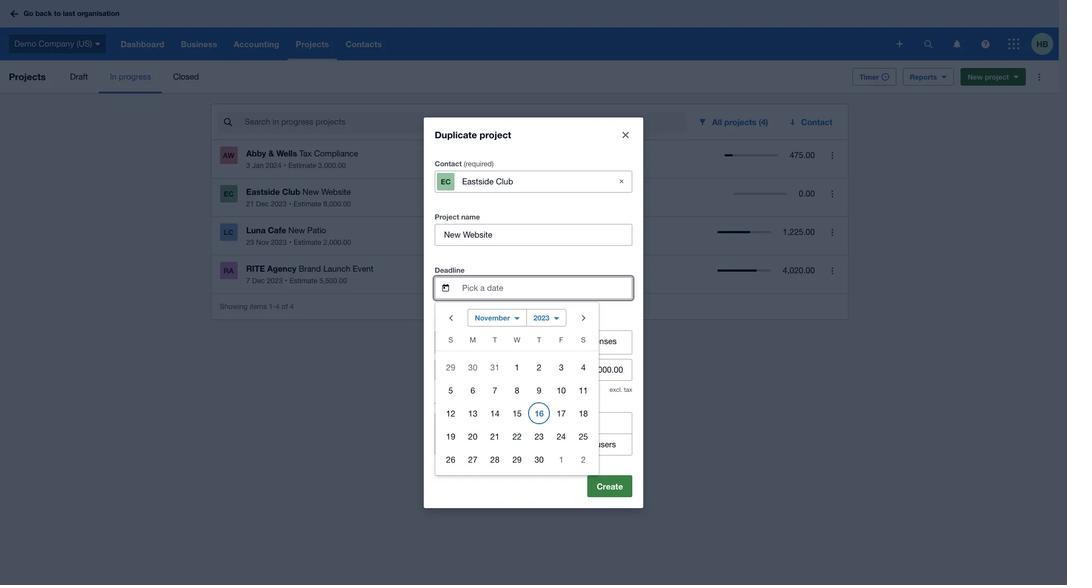 Task type: describe. For each thing, give the bounding box(es) containing it.
view
[[466, 400, 482, 409]]

mon nov 20 2023 cell
[[462, 425, 484, 447]]

ra
[[224, 266, 234, 275]]

to inside group
[[559, 418, 566, 427]]

row containing s
[[435, 333, 599, 351]]

Find or create a contact field
[[461, 171, 606, 192]]

website
[[321, 187, 351, 196]]

wed nov 29 2023 cell
[[506, 448, 528, 470]]

excl.
[[610, 386, 622, 393]]

private: admin, standard, or assigned users
[[456, 439, 616, 449]]

4 row from the top
[[435, 401, 599, 425]]

tasks
[[514, 336, 533, 346]]

admin,
[[486, 439, 512, 449]]

assigned
[[561, 439, 594, 449]]

new inside popup button
[[968, 72, 983, 81]]

grid containing s
[[435, 333, 599, 471]]

users
[[596, 439, 616, 449]]

2 vertical spatial project
[[498, 400, 522, 409]]

tue nov 07 2023 cell
[[484, 379, 506, 401]]

deadline
[[435, 265, 465, 274]]

1 4 from the left
[[276, 302, 280, 310]]

in progress link
[[99, 60, 162, 93]]

sun nov 19 2023 cell
[[435, 425, 462, 447]]

svg image inside go back to last organisation link
[[10, 10, 18, 17]]

2 t from the left
[[537, 336, 541, 344]]

2023 inside the luna cafe new patio 23 nov 2023 • estimate 2,000.00
[[271, 238, 287, 246]]

go back to last organisation
[[24, 9, 119, 18]]

2023 inside rite agency brand launch event 7 dec 2023 • estimate 5,500.00
[[267, 277, 283, 285]]

timer button
[[852, 68, 896, 86]]

mon nov 27 2023 cell
[[462, 448, 484, 470]]

project for duplicate project
[[480, 129, 511, 140]]

to inside hb banner
[[54, 9, 61, 18]]

last
[[63, 9, 75, 18]]

group inside duplicate project dialog
[[435, 412, 632, 455]]

2,000.00
[[323, 238, 351, 246]]

create
[[597, 481, 623, 491]]

sun nov 05 2023 cell
[[435, 379, 462, 401]]

demo
[[14, 39, 36, 48]]

luna
[[246, 225, 266, 235]]

calculate from tasks & estimated expenses
[[458, 336, 617, 346]]

abby
[[246, 148, 266, 158]]

4,020.00
[[783, 266, 815, 275]]

estimate inside rite agency brand launch event 7 dec 2023 • estimate 5,500.00
[[290, 277, 317, 285]]

tue nov 28 2023 cell
[[484, 448, 506, 470]]

3 row from the top
[[435, 378, 599, 401]]

1,225.00
[[783, 227, 815, 237]]

estimate inside duplicate project dialog
[[435, 319, 465, 327]]

duplicate
[[435, 129, 477, 140]]

compliance
[[314, 149, 358, 158]]

projects
[[724, 117, 756, 127]]

progress
[[119, 72, 151, 81]]

company
[[39, 39, 74, 48]]

contact (required)
[[435, 159, 494, 168]]

calculate
[[458, 336, 492, 346]]

close image
[[622, 131, 629, 138]]

eastside
[[246, 187, 280, 196]]

1 t from the left
[[493, 336, 497, 344]]

fri nov 17 2023 cell
[[550, 402, 572, 424]]

november
[[475, 313, 510, 322]]

duplicate project
[[435, 129, 511, 140]]

dec inside eastside club new website 21 dec 2023 • estimate 8,000.00
[[256, 200, 269, 208]]

• inside eastside club new website 21 dec 2023 • estimate 8,000.00
[[289, 200, 291, 208]]

estimate inside abby & wells tax compliance 3 jan 2024 • estimate 3,000.00
[[288, 161, 316, 170]]

reports button
[[903, 68, 954, 86]]

new for eastside club
[[302, 187, 319, 196]]

cafe
[[268, 225, 286, 235]]

7
[[246, 277, 250, 285]]

go
[[24, 9, 33, 18]]

aw
[[223, 151, 234, 160]]

ec inside dialog
[[441, 177, 451, 186]]

new project button
[[960, 68, 1026, 86]]

closed
[[173, 72, 199, 81]]

or
[[551, 439, 558, 449]]

go back to last organisation link
[[7, 4, 126, 23]]

hb
[[1036, 39, 1048, 49]]

sun nov 26 2023 cell
[[435, 448, 462, 470]]

6 row from the top
[[435, 448, 599, 471]]

jan
[[252, 161, 264, 170]]

all projects (4) button
[[691, 111, 777, 133]]

1-
[[269, 302, 276, 310]]

& inside duplicate project dialog
[[535, 336, 541, 346]]

contact for contact
[[801, 117, 832, 127]]

expenses
[[581, 336, 617, 346]]

thu nov 23 2023 cell
[[528, 425, 550, 447]]

fri nov 24 2023 cell
[[550, 425, 572, 447]]

& inside abby & wells tax compliance 3 jan 2024 • estimate 3,000.00
[[268, 148, 274, 158]]

can
[[452, 400, 464, 409]]

5 row from the top
[[435, 425, 599, 448]]

Search in progress projects search field
[[243, 111, 687, 132]]

wells
[[276, 148, 297, 158]]

name
[[461, 212, 480, 221]]

m
[[470, 336, 476, 344]]

launch
[[323, 264, 350, 273]]

club
[[282, 187, 300, 196]]

thu nov 09 2023 cell
[[528, 379, 550, 401]]

(us)
[[76, 39, 92, 48]]

23
[[246, 238, 254, 246]]

sat nov 18 2023 cell
[[572, 402, 599, 424]]

estimated
[[543, 336, 579, 346]]

mon nov 13 2023 cell
[[462, 402, 484, 424]]

projects inside duplicate project dialog
[[568, 418, 598, 427]]

closed link
[[162, 60, 210, 93]]

3
[[246, 161, 250, 170]]

• inside rite agency brand launch event 7 dec 2023 • estimate 5,500.00
[[285, 277, 287, 285]]

project name
[[435, 212, 480, 221]]

project for new project
[[985, 72, 1009, 81]]

rite
[[246, 263, 265, 273]]

wed nov 22 2023 cell
[[506, 425, 528, 447]]

1 s from the left
[[448, 336, 453, 344]]



Task type: locate. For each thing, give the bounding box(es) containing it.
dec
[[256, 200, 269, 208], [252, 277, 265, 285]]

group containing public: anyone with access to projects
[[435, 412, 632, 455]]

1 horizontal spatial svg image
[[981, 40, 989, 48]]

1 row from the top
[[435, 333, 599, 351]]

contact inside duplicate project dialog
[[435, 159, 462, 168]]

3,000.00
[[318, 161, 346, 170]]

475.00
[[790, 150, 815, 160]]

wed nov 01 2023 cell
[[506, 356, 528, 378]]

0 vertical spatial dec
[[256, 200, 269, 208]]

sat nov 04 2023 cell
[[572, 356, 599, 378]]

2 s from the left
[[581, 336, 586, 344]]

fri nov 03 2023 cell
[[550, 356, 572, 378]]

2023 down cafe
[[271, 238, 287, 246]]

row group
[[435, 355, 599, 471]]

2023 inside eastside club new website 21 dec 2023 • estimate 8,000.00
[[271, 200, 287, 208]]

1 vertical spatial project
[[480, 129, 511, 140]]

2024
[[266, 161, 281, 170]]

in
[[110, 72, 117, 81]]

5,500.00
[[319, 277, 347, 285]]

all projects (4)
[[712, 117, 768, 127]]

& right tasks
[[535, 336, 541, 346]]

close button
[[615, 124, 637, 146]]

1 horizontal spatial &
[[535, 336, 541, 346]]

tax
[[299, 149, 312, 158]]

excl. tax
[[610, 386, 632, 393]]

rite agency brand launch event 7 dec 2023 • estimate 5,500.00
[[246, 263, 373, 285]]

0 horizontal spatial 4
[[276, 302, 280, 310]]

new right cafe
[[288, 226, 305, 235]]

duplicate project dialog
[[424, 117, 643, 508]]

0.00
[[799, 189, 815, 198]]

1 horizontal spatial s
[[581, 336, 586, 344]]

ec down contact (required)
[[441, 177, 451, 186]]

t right calculate
[[493, 336, 497, 344]]

estimate inside the luna cafe new patio 23 nov 2023 • estimate 2,000.00
[[294, 238, 321, 246]]

2023 up calculate from tasks & estimated expenses
[[534, 313, 549, 322]]

estimate down tax at the top
[[288, 161, 316, 170]]

demo company (us)
[[14, 39, 92, 48]]

sat nov 25 2023 cell
[[572, 425, 599, 447]]

• up agency
[[289, 238, 291, 246]]

tax
[[624, 386, 632, 393]]

all
[[712, 117, 722, 127]]

• down agency
[[285, 277, 287, 285]]

thu nov 16 2023 cell
[[528, 402, 550, 424]]

wed nov 15 2023 cell
[[506, 402, 528, 424]]

estimate
[[288, 161, 316, 170], [294, 200, 321, 208], [294, 238, 321, 246], [290, 277, 317, 285], [435, 319, 465, 327]]

1 horizontal spatial ec
[[441, 177, 451, 186]]

in progress
[[110, 72, 151, 81]]

agency
[[267, 263, 296, 273]]

0 horizontal spatial &
[[268, 148, 274, 158]]

e.g. 10,000.00 field
[[435, 359, 632, 380]]

last month image
[[440, 307, 462, 328]]

svg image
[[981, 40, 989, 48], [95, 43, 100, 45]]

to
[[54, 9, 61, 18], [559, 418, 566, 427]]

1 horizontal spatial projects
[[568, 418, 598, 427]]

new
[[968, 72, 983, 81], [302, 187, 319, 196], [288, 226, 305, 235]]

0 horizontal spatial s
[[448, 336, 453, 344]]

0 horizontal spatial to
[[54, 9, 61, 18]]

0 vertical spatial &
[[268, 148, 274, 158]]

contact up 475.00 at right
[[801, 117, 832, 127]]

grid
[[435, 333, 599, 471]]

lc
[[224, 228, 233, 237]]

1 horizontal spatial t
[[537, 336, 541, 344]]

ec left eastside
[[224, 189, 234, 198]]

0 horizontal spatial t
[[493, 336, 497, 344]]

(required)
[[464, 159, 494, 168]]

4 right of
[[290, 302, 294, 310]]

(4)
[[759, 117, 768, 127]]

t right tasks
[[537, 336, 541, 344]]

group
[[435, 302, 599, 475], [435, 412, 632, 455]]

new inside eastside club new website 21 dec 2023 • estimate 8,000.00
[[302, 187, 319, 196]]

2023 down club
[[271, 200, 287, 208]]

new project
[[968, 72, 1009, 81]]

8,000.00
[[323, 200, 351, 208]]

• inside the luna cafe new patio 23 nov 2023 • estimate 2,000.00
[[289, 238, 291, 246]]

2 vertical spatial new
[[288, 226, 305, 235]]

dec right the 7
[[252, 277, 265, 285]]

from
[[494, 336, 511, 346]]

private:
[[456, 439, 483, 449]]

this
[[484, 400, 496, 409]]

• down club
[[289, 200, 291, 208]]

tue nov 14 2023 cell
[[484, 402, 506, 424]]

to right the access
[[559, 418, 566, 427]]

0 vertical spatial new
[[968, 72, 983, 81]]

projects up assigned
[[568, 418, 598, 427]]

showing
[[220, 302, 248, 310]]

2 row from the top
[[435, 355, 599, 378]]

1 horizontal spatial to
[[559, 418, 566, 427]]

dec right 21
[[256, 200, 269, 208]]

draft link
[[59, 60, 99, 93]]

navigation inside hb banner
[[112, 27, 889, 60]]

0 horizontal spatial projects
[[9, 71, 46, 82]]

1 vertical spatial &
[[535, 336, 541, 346]]

standard,
[[514, 439, 549, 449]]

project
[[435, 212, 459, 221]]

svg image up new project
[[981, 40, 989, 48]]

&
[[268, 148, 274, 158], [535, 336, 541, 346]]

0 horizontal spatial svg image
[[95, 43, 100, 45]]

estimate inside eastside club new website 21 dec 2023 • estimate 8,000.00
[[294, 200, 321, 208]]

& up the 2024
[[268, 148, 274, 158]]

thu nov 02 2023 cell
[[528, 356, 550, 378]]

svg image inside demo company (us) popup button
[[95, 43, 100, 45]]

new right club
[[302, 187, 319, 196]]

projects down demo
[[9, 71, 46, 82]]

new right reports popup button
[[968, 72, 983, 81]]

demo company (us) button
[[0, 27, 112, 60]]

create button
[[587, 475, 632, 497]]

wed nov 08 2023 cell
[[506, 379, 528, 401]]

0 vertical spatial projects
[[9, 71, 46, 82]]

1 vertical spatial ec
[[224, 189, 234, 198]]

thu nov 30 2023 cell
[[528, 448, 550, 470]]

0 vertical spatial contact
[[801, 117, 832, 127]]

clear image
[[610, 170, 632, 192]]

draft
[[70, 72, 88, 81]]

estimate down club
[[294, 200, 321, 208]]

1 vertical spatial contact
[[435, 159, 462, 168]]

1 vertical spatial projects
[[568, 418, 598, 427]]

s
[[448, 336, 453, 344], [581, 336, 586, 344]]

next month image
[[572, 307, 594, 328]]

to left last
[[54, 9, 61, 18]]

contact button
[[781, 111, 841, 133]]

contact down duplicate
[[435, 159, 462, 168]]

fri nov 10 2023 cell
[[550, 379, 572, 401]]

0 horizontal spatial ec
[[224, 189, 234, 198]]

estimate down the 'brand'
[[290, 277, 317, 285]]

2 4 from the left
[[290, 302, 294, 310]]

contact inside popup button
[[801, 117, 832, 127]]

21
[[246, 200, 254, 208]]

1 horizontal spatial contact
[[801, 117, 832, 127]]

sun nov 12 2023 cell
[[435, 402, 462, 424]]

abby & wells tax compliance 3 jan 2024 • estimate 3,000.00
[[246, 148, 358, 170]]

of
[[282, 302, 288, 310]]

ec
[[441, 177, 451, 186], [224, 189, 234, 198]]

s left m
[[448, 336, 453, 344]]

back
[[35, 9, 52, 18]]

2023 inside group
[[534, 313, 549, 322]]

project
[[985, 72, 1009, 81], [480, 129, 511, 140], [498, 400, 522, 409]]

estimate down patio
[[294, 238, 321, 246]]

access
[[531, 418, 557, 427]]

1 vertical spatial new
[[302, 187, 319, 196]]

svg image right (us)
[[95, 43, 100, 45]]

project inside popup button
[[985, 72, 1009, 81]]

row
[[435, 333, 599, 351], [435, 355, 599, 378], [435, 378, 599, 401], [435, 401, 599, 425], [435, 425, 599, 448], [435, 448, 599, 471]]

reports
[[910, 72, 937, 81]]

hb banner
[[0, 0, 1059, 60]]

event
[[353, 264, 373, 273]]

timer
[[859, 72, 879, 81]]

0 vertical spatial to
[[54, 9, 61, 18]]

• right the 2024
[[284, 161, 286, 170]]

hb button
[[1031, 27, 1059, 60]]

f
[[559, 336, 563, 344]]

Deadline field
[[461, 277, 632, 298]]

2023 down agency
[[267, 277, 283, 285]]

s right f
[[581, 336, 586, 344]]

• inside abby & wells tax compliance 3 jan 2024 • estimate 3,000.00
[[284, 161, 286, 170]]

4 left of
[[276, 302, 280, 310]]

t
[[493, 336, 497, 344], [537, 336, 541, 344]]

dec inside rite agency brand launch event 7 dec 2023 • estimate 5,500.00
[[252, 277, 265, 285]]

0 horizontal spatial contact
[[435, 159, 462, 168]]

anyone
[[483, 418, 511, 427]]

brand
[[299, 264, 321, 273]]

eastside club new website 21 dec 2023 • estimate 8,000.00
[[246, 187, 351, 208]]

who
[[435, 400, 450, 409]]

1 horizontal spatial 4
[[290, 302, 294, 310]]

mon nov 06 2023 cell
[[462, 379, 484, 401]]

new for luna cafe
[[288, 226, 305, 235]]

public: anyone with access to projects
[[456, 418, 598, 427]]

contact for contact (required)
[[435, 159, 462, 168]]

new inside the luna cafe new patio 23 nov 2023 • estimate 2,000.00
[[288, 226, 305, 235]]

nov
[[256, 238, 269, 246]]

4
[[276, 302, 280, 310], [290, 302, 294, 310]]

Project name field
[[435, 224, 632, 245]]

sat nov 11 2023 cell
[[572, 379, 599, 401]]

1 vertical spatial dec
[[252, 277, 265, 285]]

w
[[514, 336, 520, 344]]

items
[[250, 302, 267, 310]]

tue nov 21 2023 cell
[[484, 425, 506, 447]]

svg image
[[10, 10, 18, 17], [1008, 38, 1019, 49], [924, 40, 932, 48], [953, 40, 960, 48], [896, 41, 903, 47]]

0 vertical spatial ec
[[441, 177, 451, 186]]

showing items 1-4 of 4
[[220, 302, 294, 310]]

1 vertical spatial to
[[559, 418, 566, 427]]

0 vertical spatial project
[[985, 72, 1009, 81]]

group containing november
[[435, 302, 599, 475]]

estimate up calculate
[[435, 319, 465, 327]]

navigation
[[112, 27, 889, 60]]

public:
[[456, 418, 481, 427]]

patio
[[307, 226, 326, 235]]



Task type: vqa. For each thing, say whether or not it's contained in the screenshot.
second T from left
yes



